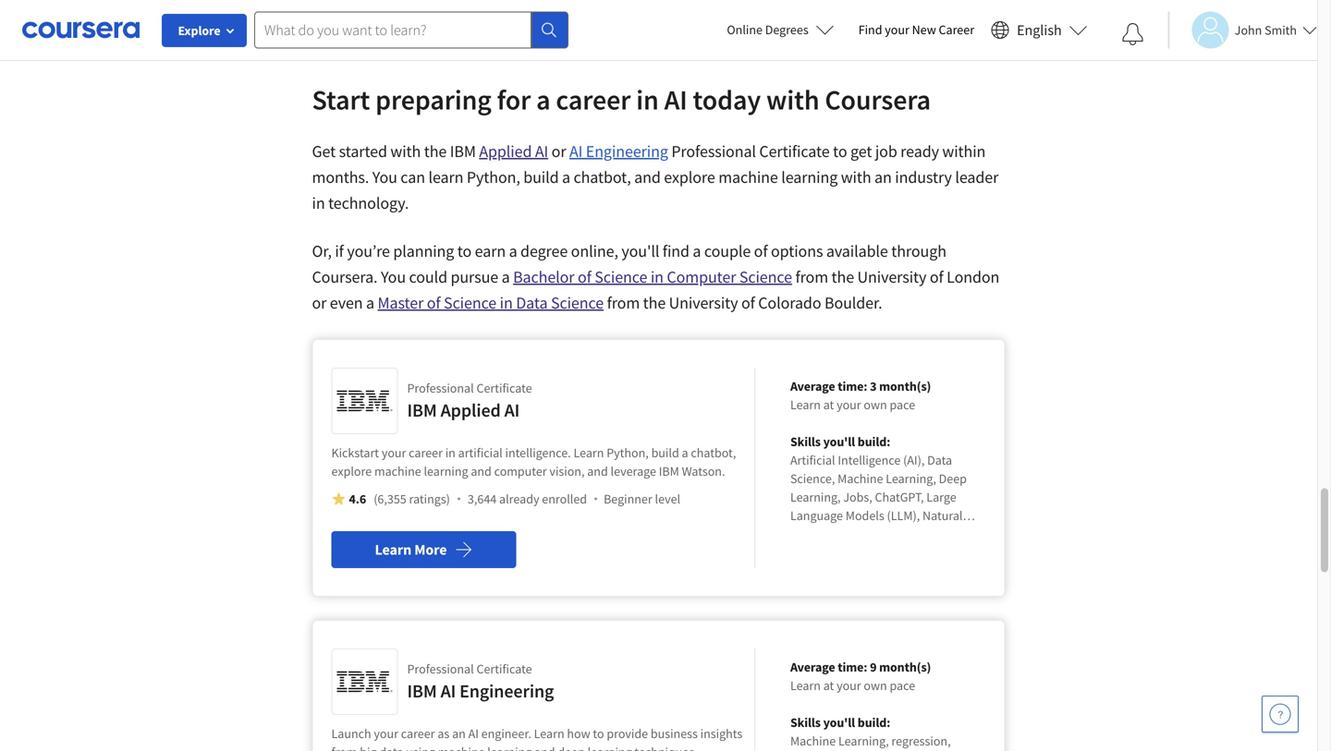 Task type: describe. For each thing, give the bounding box(es) containing it.
or inside from the university of london or even a
[[312, 293, 327, 313]]

science up colorado
[[739, 267, 792, 288]]

build inside kickstart your career in artificial intelligence. learn python, build a chatbot, explore machine learning and computer vision, and leverage ibm watson.
[[651, 445, 679, 461]]

in right jobs
[[560, 15, 573, 36]]

learning inside kickstart your career in artificial intelligence. learn python, build a chatbot, explore machine learning and computer vision, and leverage ibm watson.
[[424, 463, 468, 480]]

explore inside 'professional certificate to get job ready within months. you can learn python, build a chatbot, and explore machine learning with an industry leader in technology.'
[[664, 167, 715, 188]]

machine for your
[[438, 744, 485, 752]]

if
[[335, 241, 344, 262]]

no
[[616, 15, 636, 36]]

explore button
[[162, 14, 247, 47]]

month(s) for ibm applied ai
[[879, 378, 931, 395]]

3,644 already enrolled
[[468, 491, 587, 508]]

earn
[[475, 241, 506, 262]]

pace for engineering
[[890, 678, 915, 694]]

industry
[[895, 167, 952, 188]]

john
[[1235, 22, 1262, 38]]

and right vision,
[[587, 463, 608, 480]]

vision,
[[550, 463, 585, 480]]

machine inside kickstart your career in artificial intelligence. learn python, build a chatbot, explore machine learning and computer vision, and leverage ibm watson.
[[374, 463, 421, 480]]

master of science in data science link
[[378, 293, 604, 313]]

boulder.
[[825, 293, 882, 313]]

new
[[912, 21, 936, 38]]

applied ai link
[[479, 141, 548, 162]]

insights
[[700, 726, 743, 742]]

required
[[807, 15, 869, 36]]

0 vertical spatial applied
[[479, 141, 532, 162]]

0 vertical spatial with
[[766, 82, 820, 117]]

own for ibm ai engineering
[[864, 678, 887, 694]]

certificate for engineering
[[477, 661, 532, 678]]

1 vertical spatial university
[[669, 293, 738, 313]]

and down artificial
[[471, 463, 492, 480]]

beginner level
[[604, 491, 681, 508]]

skills you'll build:
[[790, 434, 891, 450]]

kickstart your career in artificial intelligence. learn python, build a chatbot, explore machine learning and computer vision, and leverage ibm watson.
[[331, 445, 736, 480]]

a right for
[[536, 82, 551, 117]]

learn more button
[[331, 532, 516, 569]]

english
[[1017, 21, 1062, 39]]

tech
[[407, 15, 440, 36]]

in inside kickstart your career in artificial intelligence. learn python, build a chatbot, explore machine learning and computer vision, and leverage ibm watson.
[[445, 445, 456, 461]]

job
[[875, 141, 897, 162]]

online
[[727, 21, 763, 38]]

a right find
[[693, 241, 701, 262]]

build: for skills you'll build:
[[858, 434, 891, 450]]

for
[[497, 82, 531, 117]]

science down pursue
[[444, 293, 497, 313]]

or,
[[312, 241, 332, 262]]

a up the master of science in data science link
[[502, 267, 510, 288]]

to inside launch your career as an ai engineer. learn how to provide business insights from big data using machine learning and deep learning techniques.
[[593, 726, 604, 742]]

1 vertical spatial or
[[552, 141, 566, 162]]

ai right applied ai link
[[569, 141, 583, 162]]

how
[[567, 726, 590, 742]]

start
[[312, 82, 370, 117]]

0 vertical spatial career
[[556, 82, 631, 117]]

4.6
[[349, 491, 366, 508]]

ai left ai engineering link
[[535, 141, 548, 162]]

professional certificate ibm ai engineering
[[407, 661, 554, 703]]

month(s) for ibm ai engineering
[[879, 659, 931, 676]]

What do you want to learn? text field
[[254, 12, 532, 49]]

career
[[939, 21, 974, 38]]

learning inside 'professional certificate to get job ready within months. you can learn python, build a chatbot, and explore machine learning with an industry leader in technology.'
[[781, 167, 838, 188]]

at for ibm applied ai
[[823, 397, 834, 413]]

ibm inside professional certificate ibm applied ai
[[407, 399, 437, 422]]

science down bachelor
[[551, 293, 604, 313]]

enrolled
[[542, 491, 587, 508]]

bachelor of science in computer science
[[513, 267, 792, 288]]

learn
[[428, 167, 464, 188]]

explore inside kickstart your career in artificial intelligence. learn python, build a chatbot, explore machine learning and computer vision, and leverage ibm watson.
[[331, 463, 372, 480]]

of down online,
[[578, 267, 591, 288]]

5
[[396, 15, 404, 36]]

time: for engineering
[[838, 659, 868, 676]]

of down could
[[427, 293, 441, 313]]

online degrees
[[727, 21, 809, 38]]

months.
[[312, 167, 369, 188]]

ibm image for ibm applied ai
[[337, 374, 392, 429]]

skills for skills you'll build: machine learning, regression,
[[790, 715, 821, 731]]

get
[[851, 141, 872, 162]]

machine
[[790, 733, 836, 750]]

get
[[312, 141, 336, 162]]

preparing
[[376, 82, 492, 117]]

of left colorado
[[741, 293, 755, 313]]

ai inside professional certificate ibm applied ai
[[504, 399, 520, 422]]

bachelor
[[513, 267, 575, 288]]

find your new career link
[[849, 18, 984, 42]]

own for ibm applied ai
[[864, 397, 887, 413]]

your for launch your career as an ai engineer. learn how to provide business insights from big data using machine learning and deep learning techniques.
[[374, 726, 398, 742]]

in inside 'professional certificate to get job ready within months. you can learn python, build a chatbot, and explore machine learning with an industry leader in technology.'
[[312, 193, 325, 214]]

coursera image
[[22, 15, 140, 45]]

bachelor of science in computer science link
[[513, 267, 792, 288]]

pursue
[[451, 267, 498, 288]]

level
[[485, 15, 521, 36]]

john smith
[[1235, 22, 1297, 38]]

learn inside kickstart your career in artificial intelligence. learn python, build a chatbot, explore machine learning and computer vision, and leverage ibm watson.
[[574, 445, 604, 461]]

english button
[[984, 0, 1095, 60]]

degrees
[[765, 21, 809, 38]]

through
[[891, 241, 947, 262]]

computer
[[667, 267, 736, 288]]

techniques.
[[635, 744, 698, 752]]

technology.
[[328, 193, 409, 214]]

read more: 5 tech entry-level jobs in 2023: no experience or commute required
[[312, 15, 869, 36]]

engineer.
[[481, 726, 531, 742]]

regression,
[[892, 733, 951, 750]]

learn inside button
[[375, 541, 412, 559]]

4.6 (6,355 ratings)
[[349, 491, 450, 508]]

online,
[[571, 241, 618, 262]]

learn more
[[375, 541, 447, 559]]

data
[[516, 293, 548, 313]]

professional for ai
[[407, 661, 474, 678]]

with inside 'professional certificate to get job ready within months. you can learn python, build a chatbot, and explore machine learning with an industry leader in technology.'
[[841, 167, 871, 188]]

average for ibm ai engineering
[[790, 659, 835, 676]]

artificial
[[458, 445, 503, 461]]

9
[[870, 659, 877, 676]]

you'll for skills you'll build: machine learning, regression,
[[823, 715, 855, 731]]

learning,
[[839, 733, 889, 750]]

already
[[499, 491, 539, 508]]

ibm inside kickstart your career in artificial intelligence. learn python, build a chatbot, explore machine learning and computer vision, and leverage ibm watson.
[[659, 463, 679, 480]]

master
[[378, 293, 424, 313]]

explore
[[178, 22, 221, 39]]

average time: 9 month(s) learn at your own pace
[[790, 659, 931, 694]]

you inside 'professional certificate to get job ready within months. you can learn python, build a chatbot, and explore machine learning with an industry leader in technology.'
[[372, 167, 397, 188]]

more:
[[351, 15, 393, 36]]

an inside 'professional certificate to get job ready within months. you can learn python, build a chatbot, and explore machine learning with an industry leader in technology.'
[[875, 167, 892, 188]]

1 vertical spatial from
[[607, 293, 640, 313]]

a right earn
[[509, 241, 517, 262]]

coursera
[[825, 82, 931, 117]]

data
[[379, 744, 404, 752]]

available
[[826, 241, 888, 262]]

within
[[942, 141, 986, 162]]

from inside launch your career as an ai engineer. learn how to provide business insights from big data using machine learning and deep learning techniques.
[[331, 744, 357, 752]]

learning down "engineer."
[[487, 744, 532, 752]]

in left data at the top left of page
[[500, 293, 513, 313]]

learning down provide
[[588, 744, 632, 752]]

options
[[771, 241, 823, 262]]

average for ibm applied ai
[[790, 378, 835, 395]]



Task type: locate. For each thing, give the bounding box(es) containing it.
deep
[[558, 744, 585, 752]]

time: left 9
[[838, 659, 868, 676]]

level
[[655, 491, 681, 508]]

2 build: from the top
[[858, 715, 891, 731]]

1 vertical spatial ibm image
[[337, 655, 392, 710]]

engineering
[[586, 141, 668, 162], [460, 680, 554, 703]]

you up 'master'
[[381, 267, 406, 288]]

2 month(s) from the top
[[879, 659, 931, 676]]

an inside launch your career as an ai engineer. learn how to provide business insights from big data using machine learning and deep learning techniques.
[[452, 726, 466, 742]]

average left 9
[[790, 659, 835, 676]]

2 vertical spatial career
[[401, 726, 435, 742]]

0 vertical spatial at
[[823, 397, 834, 413]]

you'll for skills you'll build:
[[823, 434, 855, 450]]

professional for applied
[[407, 380, 474, 397]]

0 horizontal spatial machine
[[374, 463, 421, 480]]

of down 'through'
[[930, 267, 944, 288]]

learn up deep
[[534, 726, 565, 742]]

pace inside average time: 3 month(s) learn at your own pace
[[890, 397, 915, 413]]

0 vertical spatial or
[[717, 15, 732, 36]]

time: inside average time: 9 month(s) learn at your own pace
[[838, 659, 868, 676]]

1 vertical spatial with
[[391, 141, 421, 162]]

own inside average time: 3 month(s) learn at your own pace
[[864, 397, 887, 413]]

ai up as
[[441, 680, 456, 703]]

pace inside average time: 9 month(s) learn at your own pace
[[890, 678, 915, 694]]

planning
[[393, 241, 454, 262]]

big
[[360, 744, 377, 752]]

or right applied ai link
[[552, 141, 566, 162]]

0 vertical spatial the
[[424, 141, 447, 162]]

month(s) right 9
[[879, 659, 931, 676]]

2 certificate from the top
[[477, 661, 532, 678]]

2 average from the top
[[790, 659, 835, 676]]

explore down kickstart
[[331, 463, 372, 480]]

1 at from the top
[[823, 397, 834, 413]]

2 vertical spatial the
[[643, 293, 666, 313]]

0 vertical spatial you
[[372, 167, 397, 188]]

1 horizontal spatial engineering
[[586, 141, 668, 162]]

from
[[795, 267, 828, 288], [607, 293, 640, 313], [331, 744, 357, 752]]

2 professional from the top
[[407, 661, 474, 678]]

ai up intelligence.
[[504, 399, 520, 422]]

0 vertical spatial own
[[864, 397, 887, 413]]

at inside average time: 3 month(s) learn at your own pace
[[823, 397, 834, 413]]

could
[[409, 267, 447, 288]]

as
[[438, 726, 450, 742]]

in
[[560, 15, 573, 36], [636, 82, 659, 117], [312, 193, 325, 214], [651, 267, 664, 288], [500, 293, 513, 313], [445, 445, 456, 461]]

ibm image up the launch
[[337, 655, 392, 710]]

0 vertical spatial an
[[875, 167, 892, 188]]

0 horizontal spatial university
[[669, 293, 738, 313]]

2 pace from the top
[[890, 678, 915, 694]]

average time: 3 month(s) learn at your own pace
[[790, 378, 931, 413]]

to left earn
[[457, 241, 472, 262]]

0 vertical spatial explore
[[664, 167, 715, 188]]

1 vertical spatial you
[[381, 267, 406, 288]]

build
[[523, 167, 559, 188], [651, 445, 679, 461]]

2 vertical spatial to
[[593, 726, 604, 742]]

machine down as
[[438, 744, 485, 752]]

you're
[[347, 241, 390, 262]]

0 horizontal spatial engineering
[[460, 680, 554, 703]]

launch
[[331, 726, 371, 742]]

from inside from the university of london or even a
[[795, 267, 828, 288]]

2 vertical spatial from
[[331, 744, 357, 752]]

1 build: from the top
[[858, 434, 891, 450]]

university inside from the university of london or even a
[[858, 267, 927, 288]]

1 pace from the top
[[890, 397, 915, 413]]

applied down for
[[479, 141, 532, 162]]

experience
[[639, 15, 714, 36]]

your inside kickstart your career in artificial intelligence. learn python, build a chatbot, explore machine learning and computer vision, and leverage ibm watson.
[[382, 445, 406, 461]]

1 horizontal spatial from
[[607, 293, 640, 313]]

ai left today
[[664, 82, 687, 117]]

professional inside professional certificate ibm ai engineering
[[407, 661, 474, 678]]

0 horizontal spatial an
[[452, 726, 466, 742]]

professional certificate ibm applied ai
[[407, 380, 532, 422]]

python, inside 'professional certificate to get job ready within months. you can learn python, build a chatbot, and explore machine learning with an industry leader in technology.'
[[467, 167, 520, 188]]

1 horizontal spatial chatbot,
[[691, 445, 736, 461]]

1 own from the top
[[864, 397, 887, 413]]

with up certificate
[[766, 82, 820, 117]]

university down computer
[[669, 293, 738, 313]]

ibm up the using
[[407, 680, 437, 703]]

0 vertical spatial you'll
[[622, 241, 659, 262]]

the inside from the university of london or even a
[[832, 267, 854, 288]]

in down find
[[651, 267, 664, 288]]

applied inside professional certificate ibm applied ai
[[441, 399, 501, 422]]

2 vertical spatial machine
[[438, 744, 485, 752]]

0 vertical spatial from
[[795, 267, 828, 288]]

from the university of london or even a
[[312, 267, 1000, 313]]

an right as
[[452, 726, 466, 742]]

your
[[885, 21, 910, 38], [837, 397, 861, 413], [382, 445, 406, 461], [837, 678, 861, 694], [374, 726, 398, 742]]

learning down certificate
[[781, 167, 838, 188]]

month(s) inside average time: 9 month(s) learn at your own pace
[[879, 659, 931, 676]]

1 vertical spatial skills
[[790, 715, 821, 731]]

1 vertical spatial chatbot,
[[691, 445, 736, 461]]

kickstart
[[331, 445, 379, 461]]

an
[[875, 167, 892, 188], [452, 726, 466, 742]]

ibm up the ratings)
[[407, 399, 437, 422]]

1 skills from the top
[[790, 434, 821, 450]]

0 vertical spatial certificate
[[477, 380, 532, 397]]

1 average from the top
[[790, 378, 835, 395]]

1 horizontal spatial with
[[766, 82, 820, 117]]

of inside or, if you're planning to earn a degree online, you'll find a couple of options available through coursera. you could pursue a
[[754, 241, 768, 262]]

learn inside average time: 9 month(s) learn at your own pace
[[790, 678, 821, 694]]

time: inside average time: 3 month(s) learn at your own pace
[[838, 378, 868, 395]]

build: for skills you'll build: machine learning, regression,
[[858, 715, 891, 731]]

2 horizontal spatial the
[[832, 267, 854, 288]]

skills up machine
[[790, 715, 821, 731]]

learn up skills you'll build:
[[790, 397, 821, 413]]

skills down average time: 3 month(s) learn at your own pace
[[790, 434, 821, 450]]

at up skills you'll build:
[[823, 397, 834, 413]]

1 horizontal spatial to
[[593, 726, 604, 742]]

1 horizontal spatial the
[[643, 293, 666, 313]]

1 vertical spatial engineering
[[460, 680, 554, 703]]

1 vertical spatial the
[[832, 267, 854, 288]]

1 horizontal spatial python,
[[607, 445, 649, 461]]

chatbot, inside kickstart your career in artificial intelligence. learn python, build a chatbot, explore machine learning and computer vision, and leverage ibm watson.
[[691, 445, 736, 461]]

1 vertical spatial an
[[452, 726, 466, 742]]

of right couple
[[754, 241, 768, 262]]

and inside launch your career as an ai engineer. learn how to provide business insights from big data using machine learning and deep learning techniques.
[[534, 744, 555, 752]]

your inside launch your career as an ai engineer. learn how to provide business insights from big data using machine learning and deep learning techniques.
[[374, 726, 398, 742]]

certificate up artificial
[[477, 380, 532, 397]]

average left "3"
[[790, 378, 835, 395]]

and down ai engineering link
[[634, 167, 661, 188]]

1 horizontal spatial an
[[875, 167, 892, 188]]

the up learn
[[424, 141, 447, 162]]

month(s) inside average time: 3 month(s) learn at your own pace
[[879, 378, 931, 395]]

2 vertical spatial or
[[312, 293, 327, 313]]

started
[[339, 141, 387, 162]]

certificate up "engineer."
[[477, 661, 532, 678]]

applied up artificial
[[441, 399, 501, 422]]

from down bachelor of science in computer science
[[607, 293, 640, 313]]

1 professional from the top
[[407, 380, 474, 397]]

learn up vision,
[[574, 445, 604, 461]]

from down the launch
[[331, 744, 357, 752]]

0 vertical spatial engineering
[[586, 141, 668, 162]]

machine inside 'professional certificate to get job ready within months. you can learn python, build a chatbot, and explore machine learning with an industry leader in technology.'
[[719, 167, 778, 188]]

with down the get
[[841, 167, 871, 188]]

0 horizontal spatial chatbot,
[[574, 167, 631, 188]]

professional
[[672, 141, 756, 162]]

commute
[[735, 15, 803, 36]]

2 time: from the top
[[838, 659, 868, 676]]

certificate
[[759, 141, 830, 162]]

at inside average time: 9 month(s) learn at your own pace
[[823, 678, 834, 694]]

your up skills you'll build:
[[837, 397, 861, 413]]

professional certificate to get job ready within months. you can learn python, build a chatbot, and explore machine learning with an industry leader in technology.
[[312, 141, 999, 214]]

engineering up "engineer."
[[460, 680, 554, 703]]

using
[[406, 744, 435, 752]]

today
[[693, 82, 761, 117]]

1 vertical spatial applied
[[441, 399, 501, 422]]

0 horizontal spatial with
[[391, 141, 421, 162]]

a right even
[[366, 293, 374, 313]]

2 horizontal spatial from
[[795, 267, 828, 288]]

0 vertical spatial chatbot,
[[574, 167, 631, 188]]

and
[[634, 167, 661, 188], [471, 463, 492, 480], [587, 463, 608, 480], [534, 744, 555, 752]]

time: left "3"
[[838, 378, 868, 395]]

find
[[663, 241, 690, 262]]

from down options
[[795, 267, 828, 288]]

certificate inside professional certificate ibm applied ai
[[477, 380, 532, 397]]

python, inside kickstart your career in artificial intelligence. learn python, build a chatbot, explore machine learning and computer vision, and leverage ibm watson.
[[607, 445, 649, 461]]

1 horizontal spatial university
[[858, 267, 927, 288]]

your right kickstart
[[382, 445, 406, 461]]

ai inside launch your career as an ai engineer. learn how to provide business insights from big data using machine learning and deep learning techniques.
[[468, 726, 479, 742]]

you'll inside "skills you'll build: machine learning, regression,"
[[823, 715, 855, 731]]

ibm image up kickstart
[[337, 374, 392, 429]]

in down months.
[[312, 193, 325, 214]]

1 vertical spatial month(s)
[[879, 659, 931, 676]]

career up the using
[[401, 726, 435, 742]]

your for kickstart your career in artificial intelligence. learn python, build a chatbot, explore machine learning and computer vision, and leverage ibm watson.
[[382, 445, 406, 461]]

0 horizontal spatial python,
[[467, 167, 520, 188]]

1 ibm image from the top
[[337, 374, 392, 429]]

more
[[414, 541, 447, 559]]

learn inside launch your career as an ai engineer. learn how to provide business insights from big data using machine learning and deep learning techniques.
[[534, 726, 565, 742]]

1 horizontal spatial machine
[[438, 744, 485, 752]]

1 vertical spatial build
[[651, 445, 679, 461]]

of
[[754, 241, 768, 262], [578, 267, 591, 288], [930, 267, 944, 288], [427, 293, 441, 313], [741, 293, 755, 313]]

2 at from the top
[[823, 678, 834, 694]]

explore down professional
[[664, 167, 715, 188]]

0 vertical spatial university
[[858, 267, 927, 288]]

build: down average time: 3 month(s) learn at your own pace
[[858, 434, 891, 450]]

london
[[947, 267, 1000, 288]]

machine inside launch your career as an ai engineer. learn how to provide business insights from big data using machine learning and deep learning techniques.
[[438, 744, 485, 752]]

0 vertical spatial build:
[[858, 434, 891, 450]]

pace up skills you'll build:
[[890, 397, 915, 413]]

learn inside average time: 3 month(s) learn at your own pace
[[790, 397, 821, 413]]

or left the commute
[[717, 15, 732, 36]]

1 time: from the top
[[838, 378, 868, 395]]

1 horizontal spatial or
[[552, 141, 566, 162]]

in left artificial
[[445, 445, 456, 461]]

average inside average time: 3 month(s) learn at your own pace
[[790, 378, 835, 395]]

university down 'through'
[[858, 267, 927, 288]]

you'll down average time: 3 month(s) learn at your own pace
[[823, 434, 855, 450]]

0 horizontal spatial explore
[[331, 463, 372, 480]]

1 vertical spatial at
[[823, 678, 834, 694]]

you inside or, if you're planning to earn a degree online, you'll find a couple of options available through coursera. you could pursue a
[[381, 267, 406, 288]]

business
[[651, 726, 698, 742]]

chatbot, down ai engineering link
[[574, 167, 631, 188]]

1 month(s) from the top
[[879, 378, 931, 395]]

intelligence.
[[505, 445, 571, 461]]

2 horizontal spatial to
[[833, 141, 847, 162]]

average inside average time: 9 month(s) learn at your own pace
[[790, 659, 835, 676]]

1 vertical spatial explore
[[331, 463, 372, 480]]

ibm inside professional certificate ibm ai engineering
[[407, 680, 437, 703]]

pace for ai
[[890, 397, 915, 413]]

a inside kickstart your career in artificial intelligence. learn python, build a chatbot, explore machine learning and computer vision, and leverage ibm watson.
[[682, 445, 688, 461]]

2 horizontal spatial or
[[717, 15, 732, 36]]

2 own from the top
[[864, 678, 887, 694]]

1 certificate from the top
[[477, 380, 532, 397]]

None search field
[[254, 12, 569, 49]]

1 vertical spatial time:
[[838, 659, 868, 676]]

learn up machine
[[790, 678, 821, 694]]

1 vertical spatial to
[[457, 241, 472, 262]]

explore
[[664, 167, 715, 188], [331, 463, 372, 480]]

or, if you're planning to earn a degree online, you'll find a couple of options available through coursera. you could pursue a
[[312, 241, 947, 288]]

your up learning,
[[837, 678, 861, 694]]

machine up 4.6 (6,355 ratings) at the bottom of page
[[374, 463, 421, 480]]

python, up "leverage"
[[607, 445, 649, 461]]

engineering inside professional certificate ibm ai engineering
[[460, 680, 554, 703]]

build: inside "skills you'll build: machine learning, regression,"
[[858, 715, 891, 731]]

2 vertical spatial you'll
[[823, 715, 855, 731]]

0 vertical spatial build
[[523, 167, 559, 188]]

the down bachelor of science in computer science
[[643, 293, 666, 313]]

(6,355
[[374, 491, 407, 508]]

0 horizontal spatial build
[[523, 167, 559, 188]]

certificate inside professional certificate ibm ai engineering
[[477, 661, 532, 678]]

0 horizontal spatial the
[[424, 141, 447, 162]]

0 horizontal spatial to
[[457, 241, 472, 262]]

1 vertical spatial machine
[[374, 463, 421, 480]]

3,644
[[468, 491, 497, 508]]

1 vertical spatial pace
[[890, 678, 915, 694]]

your inside average time: 9 month(s) learn at your own pace
[[837, 678, 861, 694]]

online degrees button
[[712, 9, 849, 50]]

you'll up learning,
[[823, 715, 855, 731]]

learning up the ratings)
[[424, 463, 468, 480]]

an down job
[[875, 167, 892, 188]]

science
[[595, 267, 647, 288], [739, 267, 792, 288], [444, 293, 497, 313], [551, 293, 604, 313]]

0 vertical spatial month(s)
[[879, 378, 931, 395]]

python, down get started with the ibm applied ai or ai engineering at the top
[[467, 167, 520, 188]]

2 ibm image from the top
[[337, 655, 392, 710]]

machine down professional
[[719, 167, 778, 188]]

1 vertical spatial average
[[790, 659, 835, 676]]

chatbot, up watson.
[[691, 445, 736, 461]]

professional up artificial
[[407, 380, 474, 397]]

watson.
[[682, 463, 725, 480]]

entry-
[[443, 15, 485, 36]]

ready
[[901, 141, 939, 162]]

chatbot, inside 'professional certificate to get job ready within months. you can learn python, build a chatbot, and explore machine learning with an industry leader in technology.'
[[574, 167, 631, 188]]

skills you'll build: machine learning, regression,
[[790, 715, 985, 752]]

jobs
[[524, 15, 557, 36]]

career up the ratings)
[[409, 445, 443, 461]]

ibm up level on the bottom
[[659, 463, 679, 480]]

your up data
[[374, 726, 398, 742]]

professional inside professional certificate ibm applied ai
[[407, 380, 474, 397]]

0 vertical spatial average
[[790, 378, 835, 395]]

to right how
[[593, 726, 604, 742]]

ai engineering link
[[569, 141, 668, 162]]

in up ai engineering link
[[636, 82, 659, 117]]

the up boulder.
[[832, 267, 854, 288]]

of inside from the university of london or even a
[[930, 267, 944, 288]]

couple
[[704, 241, 751, 262]]

0 vertical spatial machine
[[719, 167, 778, 188]]

1 vertical spatial professional
[[407, 661, 474, 678]]

own
[[864, 397, 887, 413], [864, 678, 887, 694]]

build up "leverage"
[[651, 445, 679, 461]]

you'll
[[622, 241, 659, 262], [823, 434, 855, 450], [823, 715, 855, 731]]

1 horizontal spatial build
[[651, 445, 679, 461]]

build inside 'professional certificate to get job ready within months. you can learn python, build a chatbot, and explore machine learning with an industry leader in technology.'
[[523, 167, 559, 188]]

career inside launch your career as an ai engineer. learn how to provide business insights from big data using machine learning and deep learning techniques.
[[401, 726, 435, 742]]

at for ibm ai engineering
[[823, 678, 834, 694]]

2 skills from the top
[[790, 715, 821, 731]]

master of science in data science from the university of colorado boulder.
[[378, 293, 882, 313]]

1 vertical spatial python,
[[607, 445, 649, 461]]

applied
[[479, 141, 532, 162], [441, 399, 501, 422]]

to left the get
[[833, 141, 847, 162]]

1 horizontal spatial explore
[[664, 167, 715, 188]]

to inside 'professional certificate to get job ready within months. you can learn python, build a chatbot, and explore machine learning with an industry leader in technology.'
[[833, 141, 847, 162]]

own inside average time: 9 month(s) learn at your own pace
[[864, 678, 887, 694]]

ibm image for ibm ai engineering
[[337, 655, 392, 710]]

pace up "skills you'll build: machine learning, regression,"
[[890, 678, 915, 694]]

1 vertical spatial own
[[864, 678, 887, 694]]

skills for skills you'll build:
[[790, 434, 821, 450]]

a
[[536, 82, 551, 117], [562, 167, 570, 188], [509, 241, 517, 262], [693, 241, 701, 262], [502, 267, 510, 288], [366, 293, 374, 313], [682, 445, 688, 461]]

learn left more
[[375, 541, 412, 559]]

build: up learning,
[[858, 715, 891, 731]]

month(s) right "3"
[[879, 378, 931, 395]]

ai inside professional certificate ibm ai engineering
[[441, 680, 456, 703]]

certificate for ai
[[477, 380, 532, 397]]

your for find your new career
[[885, 21, 910, 38]]

0 horizontal spatial from
[[331, 744, 357, 752]]

or
[[717, 15, 732, 36], [552, 141, 566, 162], [312, 293, 327, 313]]

build down applied ai link
[[523, 167, 559, 188]]

0 vertical spatial pace
[[890, 397, 915, 413]]

your right "find"
[[885, 21, 910, 38]]

machine
[[719, 167, 778, 188], [374, 463, 421, 480], [438, 744, 485, 752]]

career for ibm ai engineering
[[401, 726, 435, 742]]

coursera.
[[312, 267, 378, 288]]

university
[[858, 267, 927, 288], [669, 293, 738, 313]]

1 vertical spatial build:
[[858, 715, 891, 731]]

0 vertical spatial professional
[[407, 380, 474, 397]]

career inside kickstart your career in artificial intelligence. learn python, build a chatbot, explore machine learning and computer vision, and leverage ibm watson.
[[409, 445, 443, 461]]

engineering down start preparing for a career in ai today with coursera on the top
[[586, 141, 668, 162]]

certificate
[[477, 380, 532, 397], [477, 661, 532, 678]]

own down "3"
[[864, 397, 887, 413]]

0 vertical spatial to
[[833, 141, 847, 162]]

your inside average time: 3 month(s) learn at your own pace
[[837, 397, 861, 413]]

average
[[790, 378, 835, 395], [790, 659, 835, 676]]

0 vertical spatial ibm image
[[337, 374, 392, 429]]

1 vertical spatial career
[[409, 445, 443, 461]]

even
[[330, 293, 363, 313]]

career up ai engineering link
[[556, 82, 631, 117]]

ai right as
[[468, 726, 479, 742]]

time: for ai
[[838, 378, 868, 395]]

0 vertical spatial time:
[[838, 378, 868, 395]]

you'll inside or, if you're planning to earn a degree online, you'll find a couple of options available through coursera. you could pursue a
[[622, 241, 659, 262]]

2 vertical spatial with
[[841, 167, 871, 188]]

and inside 'professional certificate to get job ready within months. you can learn python, build a chatbot, and explore machine learning with an industry leader in technology.'
[[634, 167, 661, 188]]

0 horizontal spatial or
[[312, 293, 327, 313]]

smith
[[1265, 22, 1297, 38]]

1 vertical spatial you'll
[[823, 434, 855, 450]]

show notifications image
[[1122, 23, 1144, 45]]

launch your career as an ai engineer. learn how to provide business insights from big data using machine learning and deep learning techniques.
[[331, 726, 743, 752]]

0 vertical spatial python,
[[467, 167, 520, 188]]

a inside from the university of london or even a
[[366, 293, 374, 313]]

ibm up learn
[[450, 141, 476, 162]]

python,
[[467, 167, 520, 188], [607, 445, 649, 461]]

time:
[[838, 378, 868, 395], [838, 659, 868, 676]]

help center image
[[1269, 704, 1292, 726]]

3
[[870, 378, 877, 395]]

john smith button
[[1168, 12, 1317, 49]]

2 horizontal spatial with
[[841, 167, 871, 188]]

career for ibm applied ai
[[409, 445, 443, 461]]

ibm image
[[337, 374, 392, 429], [337, 655, 392, 710]]

2 horizontal spatial machine
[[719, 167, 778, 188]]

0 vertical spatial skills
[[790, 434, 821, 450]]

skills inside "skills you'll build: machine learning, regression,"
[[790, 715, 821, 731]]

machine for certificate
[[719, 167, 778, 188]]

start preparing for a career in ai today with coursera
[[312, 82, 931, 117]]

find
[[859, 21, 882, 38]]

a inside 'professional certificate to get job ready within months. you can learn python, build a chatbot, and explore machine learning with an industry leader in technology.'
[[562, 167, 570, 188]]

1 vertical spatial certificate
[[477, 661, 532, 678]]

science up master of science in data science from the university of colorado boulder.
[[595, 267, 647, 288]]

to inside or, if you're planning to earn a degree online, you'll find a couple of options available through coursera. you could pursue a
[[457, 241, 472, 262]]



Task type: vqa. For each thing, say whether or not it's contained in the screenshot.
the a
yes



